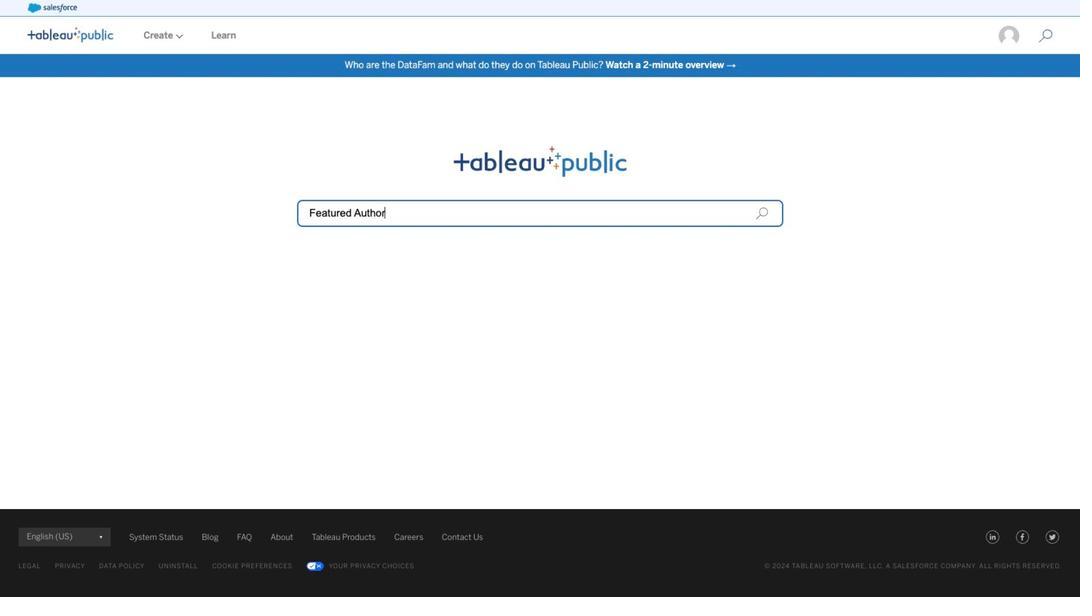 Task type: describe. For each thing, give the bounding box(es) containing it.
go to search image
[[1025, 29, 1067, 43]]

gary.orlando image
[[999, 25, 1021, 47]]

Search input field
[[297, 200, 784, 227]]



Task type: vqa. For each thing, say whether or not it's contained in the screenshot.
"Search Input" field
yes



Task type: locate. For each thing, give the bounding box(es) containing it.
salesforce logo image
[[28, 3, 77, 13]]

create image
[[173, 34, 184, 39]]

selected language element
[[27, 528, 102, 547]]

search image
[[756, 207, 769, 220]]

logo image
[[28, 27, 113, 42]]



